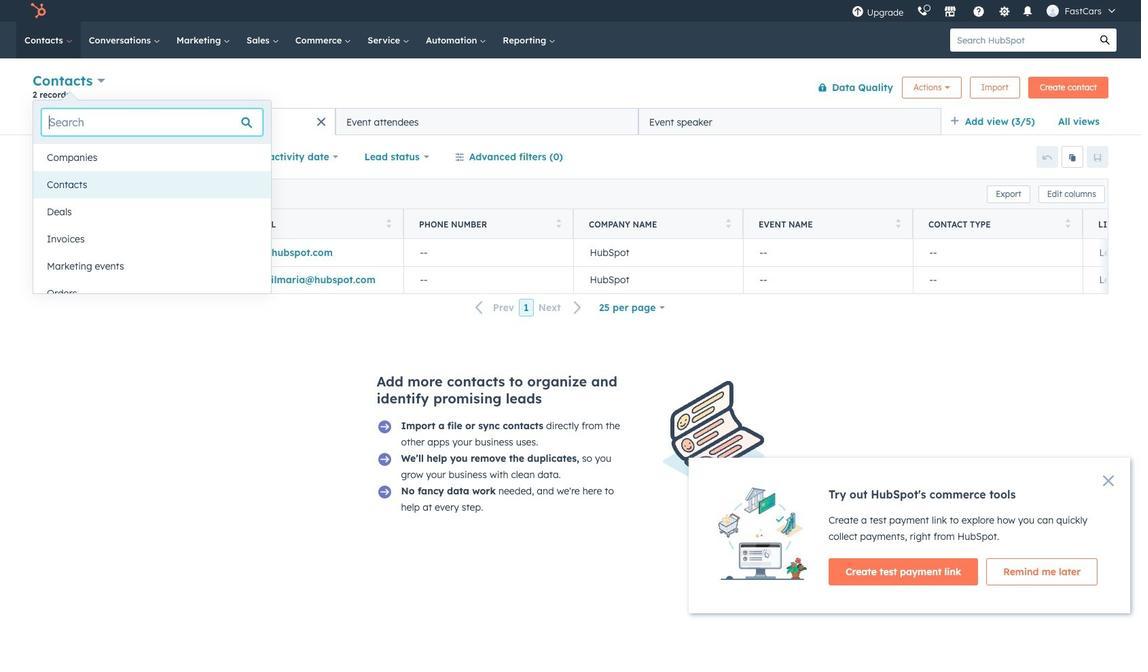 Task type: describe. For each thing, give the bounding box(es) containing it.
press to sort. image for 2nd press to sort. element from the right
[[896, 218, 901, 228]]

Search search field
[[41, 109, 263, 136]]

close image
[[1104, 476, 1115, 487]]

2 press to sort. element from the left
[[556, 218, 561, 230]]



Task type: vqa. For each thing, say whether or not it's contained in the screenshot.
first Press to sort. icon from right
yes



Task type: locate. For each thing, give the bounding box(es) containing it.
menu
[[846, 0, 1125, 22]]

1 horizontal spatial press to sort. image
[[556, 218, 561, 228]]

marketplaces image
[[945, 6, 957, 18]]

press to sort. element
[[386, 218, 391, 230], [556, 218, 561, 230], [726, 218, 731, 230], [896, 218, 901, 230], [1066, 218, 1071, 230]]

press to sort. image
[[386, 218, 391, 228], [556, 218, 561, 228], [896, 218, 901, 228]]

3 press to sort. element from the left
[[726, 218, 731, 230]]

5 press to sort. element from the left
[[1066, 218, 1071, 230]]

list box
[[33, 144, 271, 307]]

2 horizontal spatial press to sort. image
[[896, 218, 901, 228]]

1 horizontal spatial press to sort. image
[[1066, 218, 1071, 228]]

pagination navigation
[[467, 299, 591, 317]]

2 press to sort. image from the left
[[556, 218, 561, 228]]

press to sort. image for 4th press to sort. element from right
[[556, 218, 561, 228]]

Search HubSpot search field
[[951, 29, 1094, 52]]

1 press to sort. image from the left
[[386, 218, 391, 228]]

Search name, phone, email addresses, or company search field
[[36, 182, 201, 206]]

banner
[[33, 70, 1109, 108]]

press to sort. image for first press to sort. element from the left
[[386, 218, 391, 228]]

4 press to sort. element from the left
[[896, 218, 901, 230]]

christina overa image
[[1048, 5, 1060, 17]]

0 horizontal spatial press to sort. image
[[726, 218, 731, 228]]

3 press to sort. image from the left
[[896, 218, 901, 228]]

0 horizontal spatial press to sort. image
[[386, 218, 391, 228]]

1 press to sort. element from the left
[[386, 218, 391, 230]]

1 press to sort. image from the left
[[726, 218, 731, 228]]

2 press to sort. image from the left
[[1066, 218, 1071, 228]]

press to sort. image
[[726, 218, 731, 228], [1066, 218, 1071, 228]]



